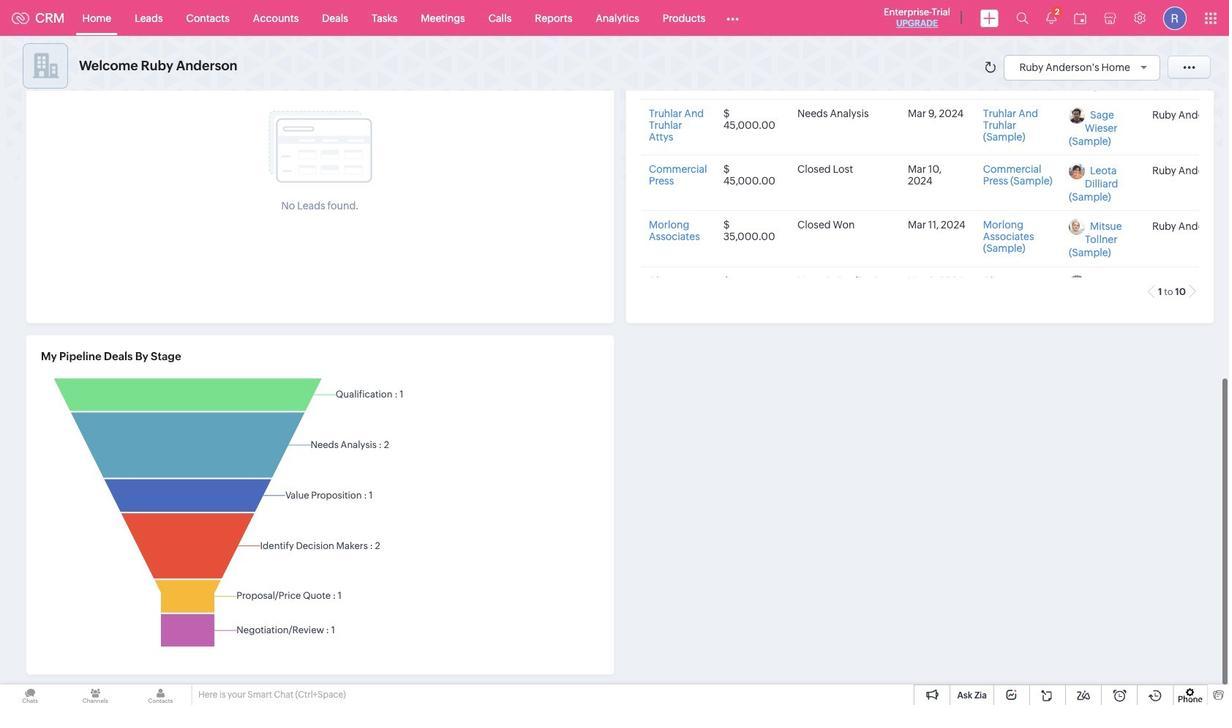 Task type: locate. For each thing, give the bounding box(es) containing it.
search element
[[1008, 0, 1038, 36]]

profile element
[[1155, 0, 1196, 36]]

signals element
[[1038, 0, 1066, 36]]

Other Modules field
[[718, 6, 749, 30]]

search image
[[1017, 12, 1029, 24]]

profile image
[[1164, 6, 1188, 30]]



Task type: vqa. For each thing, say whether or not it's contained in the screenshot.
Hh:Mm A text box associated with mmm d, yyyy text field
no



Task type: describe. For each thing, give the bounding box(es) containing it.
contacts image
[[131, 685, 191, 705]]

calendar image
[[1075, 12, 1087, 24]]

logo image
[[12, 12, 29, 24]]

channels image
[[65, 685, 125, 705]]

create menu element
[[972, 0, 1008, 36]]

create menu image
[[981, 9, 999, 27]]

chats image
[[0, 685, 60, 705]]



